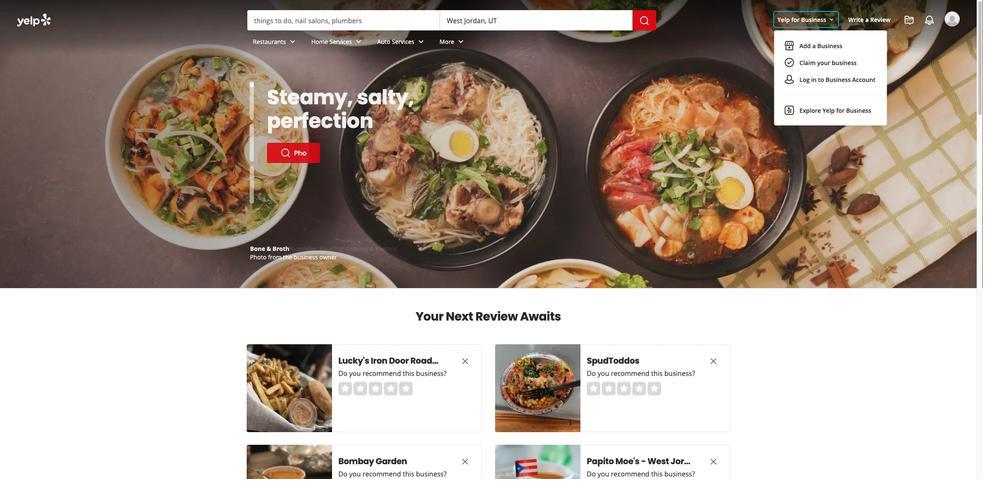 Task type: vqa. For each thing, say whether or not it's contained in the screenshot.
24 add biz v2 image
yes



Task type: locate. For each thing, give the bounding box(es) containing it.
1 horizontal spatial (no rating) image
[[587, 382, 661, 396]]

this down spudtoddos link
[[651, 369, 663, 378]]

0 vertical spatial for
[[792, 15, 800, 23]]

services left 24 chevron down v2 icon
[[330, 37, 352, 45]]

2 rating element from the left
[[587, 382, 661, 396]]

(no rating) image
[[338, 382, 413, 396], [587, 382, 661, 396]]

1 (no rating) image from the left
[[338, 382, 413, 396]]

review right next on the left of the page
[[476, 308, 518, 325]]

bone
[[250, 244, 265, 252]]

1 dismiss card image from the left
[[460, 457, 470, 467]]

the
[[342, 83, 376, 111], [283, 253, 292, 261], [283, 253, 292, 261]]

user actions element
[[771, 11, 972, 126]]

(no rating) image for spudtoddos
[[587, 382, 661, 396]]

2 (no rating) image from the left
[[587, 382, 661, 396]]

services inside home services link
[[330, 37, 352, 45]]

rating element down spudtoddos
[[587, 382, 661, 396]]

(no rating) image down iron
[[338, 382, 413, 396]]

0 horizontal spatial review
[[476, 308, 518, 325]]

2 24 chevron down v2 image from the left
[[416, 37, 426, 47]]

you down the bombay
[[349, 469, 361, 479]]

explore yelp for business
[[800, 106, 871, 114]]

none search field containing yelp for business
[[0, 0, 977, 126]]

photo of bombay garden image
[[247, 445, 332, 479]]

log in to business account
[[800, 75, 876, 83]]

photo
[[250, 253, 267, 261], [250, 253, 267, 261]]

jordan
[[671, 456, 701, 467]]

explore
[[800, 106, 821, 114]]

0 horizontal spatial services
[[330, 37, 352, 45]]

this
[[403, 369, 414, 378], [651, 369, 663, 378], [403, 469, 414, 479], [651, 469, 663, 479]]

services for home services
[[330, 37, 352, 45]]

2 none field from the left
[[447, 16, 626, 25]]

1 horizontal spatial a
[[866, 15, 869, 23]]

services inside auto services link
[[392, 37, 414, 45]]

for right the explore on the top right of page
[[836, 106, 845, 114]]

you down spudtoddos
[[598, 369, 609, 378]]

add a business button
[[781, 37, 880, 54]]

24 chevron down v2 image
[[288, 37, 298, 47], [416, 37, 426, 47], [456, 37, 466, 47]]

this down west
[[651, 469, 663, 479]]

None radio
[[384, 382, 398, 396], [399, 382, 413, 396], [587, 382, 600, 396], [602, 382, 616, 396], [617, 382, 631, 396], [633, 382, 646, 396], [648, 382, 661, 396], [384, 382, 398, 396], [399, 382, 413, 396], [587, 382, 600, 396], [602, 382, 616, 396], [617, 382, 631, 396], [633, 382, 646, 396], [648, 382, 661, 396]]

1 horizontal spatial rating element
[[587, 382, 661, 396]]

1 rating element from the left
[[338, 382, 413, 396]]

24 chevron down v2 image for more
[[456, 37, 466, 47]]

iron
[[371, 355, 387, 367]]

0 horizontal spatial (no rating) image
[[338, 382, 413, 396]]

yelp for business
[[778, 15, 826, 23]]

onestop pro plumbing, heating, cooling & electric link
[[250, 244, 398, 252]]

papito moe's - west jordan link
[[587, 456, 701, 467]]

2 dismiss card image from the left
[[709, 356, 719, 366]]

rating element
[[338, 382, 413, 396], [587, 382, 661, 396]]

None radio
[[338, 382, 352, 396], [354, 382, 367, 396], [369, 382, 382, 396], [338, 382, 352, 396], [354, 382, 367, 396], [369, 382, 382, 396]]

none search field inside explore banner section banner
[[247, 10, 658, 30]]

photo inside onestop pro plumbing, heating, cooling & electric photo from the business owner
[[250, 253, 267, 261]]

none field find
[[254, 16, 433, 25]]

the inside onestop pro plumbing, heating, cooling & electric photo from the business owner
[[283, 253, 292, 261]]

business
[[832, 59, 857, 67], [294, 253, 318, 261], [294, 253, 318, 261]]

a
[[866, 15, 869, 23], [813, 42, 816, 50]]

1 horizontal spatial for
[[836, 106, 845, 114]]

for
[[792, 15, 800, 23], [836, 106, 845, 114]]

3 24 chevron down v2 image from the left
[[456, 37, 466, 47]]

2 services from the left
[[392, 37, 414, 45]]

restaurants
[[253, 37, 286, 45]]

moe's
[[616, 456, 640, 467]]

in
[[811, 75, 817, 83]]

do down lucky's in the bottom left of the page
[[338, 369, 347, 378]]

1 horizontal spatial do you recommend this business?
[[587, 369, 695, 378]]

log in to business account button
[[781, 71, 880, 88]]

photo of spudtoddos image
[[495, 344, 581, 432]]

business inside button
[[817, 42, 843, 50]]

0 vertical spatial review
[[870, 15, 891, 23]]

0 horizontal spatial dismiss card image
[[460, 356, 470, 366]]

services right auto
[[392, 37, 414, 45]]

24 chevron down v2 image inside auto services link
[[416, 37, 426, 47]]

1 vertical spatial review
[[476, 308, 518, 325]]

1 horizontal spatial dismiss card image
[[709, 457, 719, 467]]

a inside button
[[813, 42, 816, 50]]

salty,
[[357, 83, 414, 111]]

1 horizontal spatial none field
[[447, 16, 626, 25]]

your
[[416, 308, 444, 325]]

24 friends v2 image
[[784, 74, 795, 85]]

24 chevron down v2 image right auto services
[[416, 37, 426, 47]]

1 dismiss card image from the left
[[460, 356, 470, 366]]

review right 'write'
[[870, 15, 891, 23]]

24 chevron down v2 image right the restaurants
[[288, 37, 298, 47]]

none field near
[[447, 16, 626, 25]]

dismiss card image
[[460, 457, 470, 467], [709, 457, 719, 467]]

a right add
[[813, 42, 816, 50]]

do
[[338, 369, 347, 378], [587, 369, 596, 378], [338, 469, 347, 479], [587, 469, 596, 479]]

explore banner section banner
[[0, 0, 977, 288]]

recommend
[[363, 369, 401, 378], [611, 369, 650, 378], [363, 469, 401, 479], [611, 469, 650, 479]]

to
[[818, 75, 824, 83]]

yelp up 24 add biz v2 image
[[778, 15, 790, 23]]

do down the bombay
[[338, 469, 347, 479]]

do you recommend this business? down 'lucky's iron door roadhouse'
[[338, 369, 447, 378]]

this inside papito moe's - west jordan do you recommend this business?
[[651, 469, 663, 479]]

papito moe's - west jordan do you recommend this business?
[[587, 456, 701, 479]]

recommend down moe's
[[611, 469, 650, 479]]

the inside bone & broth photo from the business owner
[[283, 253, 292, 261]]

up
[[311, 83, 338, 111]]

you down papito
[[598, 469, 609, 479]]

0 horizontal spatial rating element
[[338, 382, 413, 396]]

None search field
[[0, 0, 977, 126]]

next
[[446, 308, 473, 325]]

for up 24 add biz v2 image
[[792, 15, 800, 23]]

& left electric
[[370, 244, 374, 252]]

0 horizontal spatial 24 chevron down v2 image
[[288, 37, 298, 47]]

owner inside bone & broth photo from the business owner
[[319, 253, 337, 261]]

claim your business button
[[781, 54, 880, 71]]

from
[[268, 253, 282, 261], [268, 253, 282, 261]]

business
[[801, 15, 826, 23], [817, 42, 843, 50], [826, 75, 851, 83], [846, 106, 871, 114]]

1 vertical spatial a
[[813, 42, 816, 50]]

a for write
[[866, 15, 869, 23]]

broth
[[273, 244, 289, 252]]

notifications image
[[925, 15, 935, 25]]

(no rating) image down spudtoddos
[[587, 382, 661, 396]]

do down papito
[[587, 469, 596, 479]]

24 chevron down v2 image for restaurants
[[288, 37, 298, 47]]

recommend inside bombay garden do you recommend this business?
[[363, 469, 401, 479]]

1 horizontal spatial yelp
[[823, 106, 835, 114]]

from inside onestop pro plumbing, heating, cooling & electric photo from the business owner
[[268, 253, 282, 261]]

0 horizontal spatial yelp
[[778, 15, 790, 23]]

1 horizontal spatial review
[[870, 15, 891, 23]]

bombay
[[338, 456, 374, 467]]

do you recommend this business? for lucky's iron door roadhouse
[[338, 369, 447, 378]]

roadhouse
[[410, 355, 458, 367]]

2 do you recommend this business? from the left
[[587, 369, 695, 378]]

your
[[817, 59, 830, 67]]

business?
[[416, 369, 447, 378], [665, 369, 695, 378], [416, 469, 447, 479], [665, 469, 695, 479]]

0 horizontal spatial a
[[813, 42, 816, 50]]

dismiss card image for lucky's iron door roadhouse
[[460, 356, 470, 366]]

0 horizontal spatial none field
[[254, 16, 433, 25]]

24 chevron down v2 image inside restaurants link
[[288, 37, 298, 47]]

lucky's
[[338, 355, 369, 367]]

business? down jordan
[[665, 469, 695, 479]]

recommend down bombay garden link
[[363, 469, 401, 479]]

account
[[852, 75, 876, 83]]

dismiss card image
[[460, 356, 470, 366], [709, 356, 719, 366]]

1 horizontal spatial services
[[392, 37, 414, 45]]

review
[[870, 15, 891, 23], [476, 308, 518, 325]]

owner
[[319, 253, 337, 261], [319, 253, 337, 261]]

rating element down iron
[[338, 382, 413, 396]]

services
[[330, 37, 352, 45], [392, 37, 414, 45]]

business? down spudtoddos link
[[665, 369, 695, 378]]

dial
[[267, 83, 307, 111]]

hvac
[[294, 124, 313, 134]]

rating element for spudtoddos
[[587, 382, 661, 396]]

cooling
[[346, 244, 368, 252]]

& right bone
[[267, 244, 271, 252]]

photo inside bone & broth photo from the business owner
[[250, 253, 267, 261]]

1 horizontal spatial dismiss card image
[[709, 356, 719, 366]]

Find text field
[[254, 16, 433, 25]]

2 & from the left
[[370, 244, 374, 252]]

review inside user actions element
[[870, 15, 891, 23]]

auto services link
[[371, 30, 433, 55]]

do you recommend this business? for spudtoddos
[[587, 369, 695, 378]]

write
[[848, 15, 864, 23]]

a right 'write'
[[866, 15, 869, 23]]

you
[[349, 369, 361, 378], [598, 369, 609, 378], [349, 469, 361, 479], [598, 469, 609, 479]]

you down lucky's in the bottom left of the page
[[349, 369, 361, 378]]

do you recommend this business?
[[338, 369, 447, 378], [587, 369, 695, 378]]

2 dismiss card image from the left
[[709, 457, 719, 467]]

do down spudtoddos
[[587, 369, 596, 378]]

this down "garden"
[[403, 469, 414, 479]]

spudtoddos link
[[587, 355, 693, 367]]

do you recommend this business? down spudtoddos link
[[587, 369, 695, 378]]

explore yelp for business button
[[781, 102, 880, 119]]

1 24 chevron down v2 image from the left
[[288, 37, 298, 47]]

None field
[[254, 16, 433, 25], [447, 16, 626, 25]]

24 chevron down v2 image right more
[[456, 37, 466, 47]]

1 none field from the left
[[254, 16, 433, 25]]

0 vertical spatial yelp
[[778, 15, 790, 23]]

comfort
[[380, 83, 463, 111]]

home
[[311, 37, 328, 45]]

1 & from the left
[[267, 244, 271, 252]]

1 horizontal spatial 24 chevron down v2 image
[[416, 37, 426, 47]]

1 services from the left
[[330, 37, 352, 45]]

0 vertical spatial a
[[866, 15, 869, 23]]

add
[[800, 42, 811, 50]]

0 horizontal spatial do you recommend this business?
[[338, 369, 447, 378]]

you inside papito moe's - west jordan do you recommend this business?
[[598, 469, 609, 479]]

2 horizontal spatial 24 chevron down v2 image
[[456, 37, 466, 47]]

west
[[648, 456, 669, 467]]

yelp right the explore on the top right of page
[[823, 106, 835, 114]]

&
[[267, 244, 271, 252], [370, 244, 374, 252]]

0 horizontal spatial dismiss card image
[[460, 457, 470, 467]]

1 vertical spatial yelp
[[823, 106, 835, 114]]

review for next
[[476, 308, 518, 325]]

yelp
[[778, 15, 790, 23], [823, 106, 835, 114]]

photo of papito moe's - west jordan image
[[495, 445, 581, 479]]

24 chevron down v2 image inside more link
[[456, 37, 466, 47]]

1 do you recommend this business? from the left
[[338, 369, 447, 378]]

business? down bombay garden link
[[416, 469, 447, 479]]

auto services
[[377, 37, 414, 45]]

0 horizontal spatial &
[[267, 244, 271, 252]]

1 horizontal spatial &
[[370, 244, 374, 252]]

claim your business
[[800, 59, 857, 67]]

24 search v2 image
[[281, 148, 291, 158]]

business up claim your business button
[[817, 42, 843, 50]]

business inside onestop pro plumbing, heating, cooling & electric photo from the business owner
[[294, 253, 318, 261]]

bombay garden link
[[338, 456, 444, 467]]

business? inside bombay garden do you recommend this business?
[[416, 469, 447, 479]]

None search field
[[247, 10, 658, 30]]



Task type: describe. For each thing, give the bounding box(es) containing it.
16 chevron down v2 image
[[828, 16, 835, 23]]

business categories element
[[246, 30, 960, 55]]

24 claim v2 image
[[784, 57, 795, 68]]

projects image
[[904, 15, 914, 25]]

services for auto services
[[392, 37, 414, 45]]

24 chevron down v2 image for auto services
[[416, 37, 426, 47]]

photo of lucky's iron door roadhouse image
[[247, 344, 332, 432]]

spudtoddos
[[587, 355, 640, 367]]

perfection
[[267, 106, 373, 135]]

owner inside onestop pro plumbing, heating, cooling & electric photo from the business owner
[[319, 253, 337, 261]]

24 search v2 image
[[281, 124, 291, 134]]

24 yelp for biz v2 image
[[784, 105, 795, 115]]

-
[[641, 456, 646, 467]]

papito
[[587, 456, 614, 467]]

onestop pro plumbing, heating, cooling & electric photo from the business owner
[[250, 244, 398, 261]]

bone & broth photo from the business owner
[[250, 244, 337, 261]]

this down door
[[403, 369, 414, 378]]

0 horizontal spatial for
[[792, 15, 800, 23]]

business left 16 chevron down v2 image
[[801, 15, 826, 23]]

garden
[[376, 456, 407, 467]]

pho link
[[267, 143, 320, 163]]

steamy,
[[267, 83, 353, 111]]

dismiss card image for papito moe's - west jordan
[[709, 457, 719, 467]]

from inside bone & broth photo from the business owner
[[268, 253, 282, 261]]

business inside button
[[832, 59, 857, 67]]

recommend down spudtoddos link
[[611, 369, 650, 378]]

yelp for business button
[[774, 12, 838, 27]]

recommend down iron
[[363, 369, 401, 378]]

do inside papito moe's - west jordan do you recommend this business?
[[587, 469, 596, 479]]

rating element for lucky's iron door roadhouse
[[338, 382, 413, 396]]

business down account
[[846, 106, 871, 114]]

bone & broth link
[[250, 244, 289, 252]]

more
[[440, 37, 454, 45]]

1 vertical spatial for
[[836, 106, 845, 114]]

(no rating) image for lucky's iron door roadhouse
[[338, 382, 413, 396]]

recommend inside papito moe's - west jordan do you recommend this business?
[[611, 469, 650, 479]]

door
[[389, 355, 409, 367]]

Near text field
[[447, 16, 626, 25]]

terry t. image
[[945, 11, 960, 27]]

a for add
[[813, 42, 816, 50]]

dial up the comfort
[[267, 83, 463, 111]]

pho
[[294, 148, 307, 158]]

log
[[800, 75, 810, 83]]

more link
[[433, 30, 473, 55]]

plumbing,
[[289, 244, 318, 252]]

awaits
[[520, 308, 561, 325]]

business? down roadhouse
[[416, 369, 447, 378]]

lucky's iron door roadhouse link
[[338, 355, 458, 367]]

business? inside papito moe's - west jordan do you recommend this business?
[[665, 469, 695, 479]]

this inside bombay garden do you recommend this business?
[[403, 469, 414, 479]]

hvac link
[[267, 119, 327, 139]]

& inside bone & broth photo from the business owner
[[267, 244, 271, 252]]

heating,
[[320, 244, 345, 252]]

auto
[[377, 37, 390, 45]]

add a business
[[800, 42, 843, 50]]

business inside bone & broth photo from the business owner
[[294, 253, 318, 261]]

write a review
[[848, 15, 891, 23]]

write a review link
[[845, 12, 894, 27]]

bombay garden do you recommend this business?
[[338, 456, 447, 479]]

electric
[[376, 244, 398, 252]]

claim
[[800, 59, 816, 67]]

search image
[[640, 16, 650, 26]]

lucky's iron door roadhouse
[[338, 355, 458, 367]]

dismiss card image for bombay garden
[[460, 457, 470, 467]]

business right to
[[826, 75, 851, 83]]

steamy, salty, perfection
[[267, 83, 414, 135]]

onestop
[[250, 244, 275, 252]]

home services
[[311, 37, 352, 45]]

dismiss card image for spudtoddos
[[709, 356, 719, 366]]

pro
[[277, 244, 287, 252]]

do inside bombay garden do you recommend this business?
[[338, 469, 347, 479]]

24 add biz v2 image
[[784, 41, 795, 51]]

you inside bombay garden do you recommend this business?
[[349, 469, 361, 479]]

your next review awaits
[[416, 308, 561, 325]]

& inside onestop pro plumbing, heating, cooling & electric photo from the business owner
[[370, 244, 374, 252]]

24 chevron down v2 image
[[354, 37, 364, 47]]

home services link
[[305, 30, 371, 55]]

review for a
[[870, 15, 891, 23]]

restaurants link
[[246, 30, 305, 55]]



